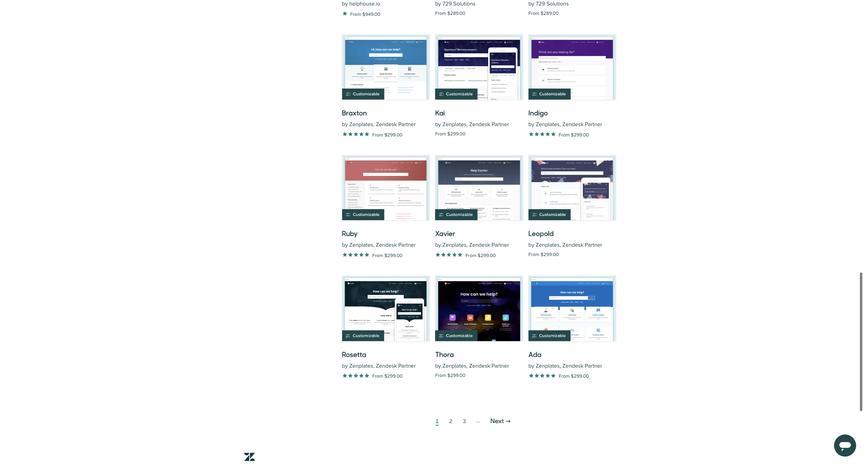 Task type: describe. For each thing, give the bounding box(es) containing it.
by for braxton
[[342, 121, 348, 128]]

thora by zenplates, zendesk partner from $299.00
[[435, 349, 509, 378]]

braxton
[[342, 108, 367, 118]]

ada by zenplates, zendesk partner
[[529, 349, 603, 369]]

$299.00 for ada
[[571, 373, 589, 379]]

2 $289.00 from the left
[[541, 10, 559, 16]]

ruby by zenplates, zendesk partner
[[342, 228, 416, 249]]

zenplates, for xavier
[[443, 242, 468, 249]]

2 by 729 solutions from $289.00 from the left
[[529, 0, 569, 16]]

zendesk for kai
[[469, 121, 490, 128]]

from $299.00 for indigo
[[559, 132, 589, 138]]

by helphouse.io
[[342, 0, 381, 7]]

by for kai
[[435, 121, 441, 128]]

leopold by zenplates, zendesk partner from $299.00
[[529, 228, 603, 258]]

$299.00 for xavier
[[478, 253, 496, 259]]

from $949.00
[[350, 11, 381, 17]]

...
[[477, 418, 480, 424]]

by for indigo
[[529, 121, 535, 128]]

rosetta by zenplates, zendesk partner
[[342, 349, 416, 369]]

$299.00 for ruby
[[385, 253, 403, 259]]

from inside the leopold by zenplates, zendesk partner from $299.00
[[529, 252, 540, 258]]

zenplates, for ada
[[536, 363, 561, 369]]

2
[[449, 417, 453, 425]]

xavier
[[435, 228, 456, 238]]

ruby
[[342, 228, 358, 238]]

zenplates, for indigo
[[536, 121, 561, 128]]

zenplates, for rosetta
[[349, 363, 375, 369]]

by for ruby
[[342, 242, 348, 249]]

2 729 from the left
[[536, 0, 545, 7]]

zendesk for indigo
[[563, 121, 584, 128]]

by for leopold
[[529, 242, 535, 249]]

$299.00 for rosetta
[[385, 373, 403, 379]]

braxton by zenplates, zendesk partner
[[342, 108, 416, 128]]

rosetta
[[342, 349, 366, 359]]

indigo by zenplates, zendesk partner
[[529, 108, 603, 128]]

partner for xavier
[[492, 242, 509, 249]]

$949.00
[[363, 11, 381, 17]]

1
[[436, 417, 439, 425]]

3 link
[[463, 417, 466, 425]]

1 solutions from the left
[[454, 0, 476, 7]]

indigo
[[529, 108, 548, 118]]

$299.00 inside the leopold by zenplates, zendesk partner from $299.00
[[541, 252, 559, 258]]

partner for indigo
[[585, 121, 603, 128]]

$299.00 for braxton
[[385, 132, 403, 138]]

zendesk for thora
[[469, 363, 490, 369]]

zenplates, for ruby
[[349, 242, 375, 249]]

$299.00 inside thora by zenplates, zendesk partner from $299.00
[[448, 373, 466, 378]]

by for thora
[[435, 363, 441, 369]]

3
[[463, 417, 466, 425]]

thora
[[435, 349, 454, 359]]



Task type: locate. For each thing, give the bounding box(es) containing it.
partner for thora
[[492, 363, 509, 369]]

zendesk for ruby
[[376, 242, 397, 249]]

zendesk for braxton
[[376, 121, 397, 128]]

from inside kai by zenplates, zendesk partner from $299.00
[[435, 131, 446, 137]]

by for ada
[[529, 363, 535, 369]]

zenplates, inside indigo by zenplates, zendesk partner
[[536, 121, 561, 128]]

zenplates, for kai
[[443, 121, 468, 128]]

from $299.00 for rosetta
[[373, 373, 403, 379]]

zenplates, for thora
[[443, 363, 468, 369]]

zendesk inside kai by zenplates, zendesk partner from $299.00
[[469, 121, 490, 128]]

0 horizontal spatial 729
[[443, 0, 452, 7]]

by inside ruby by zenplates, zendesk partner
[[342, 242, 348, 249]]

partner for kai
[[492, 121, 509, 128]]

zendesk for rosetta
[[376, 363, 397, 369]]

by inside "xavier by zenplates, zendesk partner"
[[435, 242, 441, 249]]

zenplates, inside the leopold by zenplates, zendesk partner from $299.00
[[536, 242, 561, 249]]

partner inside "xavier by zenplates, zendesk partner"
[[492, 242, 509, 249]]

partner for leopold
[[585, 242, 603, 249]]

zenplates, inside ruby by zenplates, zendesk partner
[[349, 242, 375, 249]]

ada
[[529, 349, 542, 359]]

zenplates, inside braxton by zenplates, zendesk partner
[[349, 121, 375, 128]]

kai
[[435, 108, 445, 118]]

by inside braxton by zenplates, zendesk partner
[[342, 121, 348, 128]]

partner for ada
[[585, 363, 603, 369]]

1 horizontal spatial solutions
[[547, 0, 569, 7]]

by inside ada by zenplates, zendesk partner
[[529, 363, 535, 369]]

1 horizontal spatial $289.00
[[541, 10, 559, 16]]

by
[[342, 0, 348, 7], [435, 0, 441, 7], [529, 0, 535, 7], [342, 121, 348, 128], [435, 121, 441, 128], [529, 121, 535, 128], [342, 242, 348, 249], [435, 242, 441, 249], [529, 242, 535, 249], [342, 363, 348, 369], [435, 363, 441, 369], [529, 363, 535, 369]]

zenplates, inside thora by zenplates, zendesk partner from $299.00
[[443, 363, 468, 369]]

partner
[[399, 121, 416, 128], [492, 121, 509, 128], [585, 121, 603, 128], [399, 242, 416, 249], [492, 242, 509, 249], [585, 242, 603, 249], [399, 363, 416, 369], [492, 363, 509, 369], [585, 363, 603, 369]]

from $299.00 for xavier
[[466, 253, 496, 259]]

zendesk for leopold
[[563, 242, 584, 249]]

1 by 729 solutions from $289.00 from the left
[[435, 0, 476, 16]]

next link
[[491, 416, 513, 426]]

by inside thora by zenplates, zendesk partner from $299.00
[[435, 363, 441, 369]]

1 $289.00 from the left
[[448, 10, 466, 16]]

partner inside thora by zenplates, zendesk partner from $299.00
[[492, 363, 509, 369]]

$299.00
[[448, 131, 466, 137], [385, 132, 403, 138], [571, 132, 589, 138], [541, 252, 559, 258], [385, 253, 403, 259], [478, 253, 496, 259], [448, 373, 466, 378], [385, 373, 403, 379], [571, 373, 589, 379]]

zendesk inside ada by zenplates, zendesk partner
[[563, 363, 584, 369]]

by for xavier
[[435, 242, 441, 249]]

by inside indigo by zenplates, zendesk partner
[[529, 121, 535, 128]]

zenplates, down braxton
[[349, 121, 375, 128]]

leopold
[[529, 228, 554, 238]]

zendesk for ada
[[563, 363, 584, 369]]

from $299.00 for ruby
[[373, 253, 403, 259]]

partner inside braxton by zenplates, zendesk partner
[[399, 121, 416, 128]]

zenplates, down leopold
[[536, 242, 561, 249]]

zenplates, for leopold
[[536, 242, 561, 249]]

2 link
[[449, 417, 453, 425]]

2 solutions from the left
[[547, 0, 569, 7]]

zendesk inside ruby by zenplates, zendesk partner
[[376, 242, 397, 249]]

partner for ruby
[[399, 242, 416, 249]]

partner inside ada by zenplates, zendesk partner
[[585, 363, 603, 369]]

from $299.00 down indigo by zenplates, zendesk partner
[[559, 132, 589, 138]]

zendesk inside "xavier by zenplates, zendesk partner"
[[469, 242, 490, 249]]

$299.00 inside kai by zenplates, zendesk partner from $299.00
[[448, 131, 466, 137]]

zenplates, down 'kai'
[[443, 121, 468, 128]]

0 horizontal spatial solutions
[[454, 0, 476, 7]]

partner for rosetta
[[399, 363, 416, 369]]

zenplates, inside rosetta by zenplates, zendesk partner
[[349, 363, 375, 369]]

1 horizontal spatial 729
[[536, 0, 545, 7]]

by inside kai by zenplates, zendesk partner from $299.00
[[435, 121, 441, 128]]

from $299.00 down rosetta by zenplates, zendesk partner
[[373, 373, 403, 379]]

zendesk inside thora by zenplates, zendesk partner from $299.00
[[469, 363, 490, 369]]

$299.00 for indigo
[[571, 132, 589, 138]]

by inside the leopold by zenplates, zendesk partner from $299.00
[[529, 242, 535, 249]]

next
[[491, 416, 504, 425]]

from $299.00 down ruby by zenplates, zendesk partner
[[373, 253, 403, 259]]

from
[[435, 10, 446, 16], [529, 10, 540, 16], [350, 11, 361, 17], [435, 131, 446, 137], [373, 132, 383, 138], [559, 132, 570, 138], [529, 252, 540, 258], [373, 253, 383, 259], [466, 253, 477, 259], [435, 373, 446, 378], [373, 373, 383, 379], [559, 373, 570, 379]]

1 link
[[436, 417, 439, 425]]

zenplates, inside kai by zenplates, zendesk partner from $299.00
[[443, 121, 468, 128]]

zenplates,
[[349, 121, 375, 128], [443, 121, 468, 128], [536, 121, 561, 128], [349, 242, 375, 249], [443, 242, 468, 249], [536, 242, 561, 249], [349, 363, 375, 369], [443, 363, 468, 369], [536, 363, 561, 369]]

zenplates, down the rosetta at bottom
[[349, 363, 375, 369]]

zendesk inside rosetta by zenplates, zendesk partner
[[376, 363, 397, 369]]

kai by zenplates, zendesk partner from $299.00
[[435, 108, 509, 137]]

zenplates, inside "xavier by zenplates, zendesk partner"
[[443, 242, 468, 249]]

partner inside ruby by zenplates, zendesk partner
[[399, 242, 416, 249]]

solutions
[[454, 0, 476, 7], [547, 0, 569, 7]]

by inside rosetta by zenplates, zendesk partner
[[342, 363, 348, 369]]

zendesk
[[376, 121, 397, 128], [469, 121, 490, 128], [563, 121, 584, 128], [376, 242, 397, 249], [469, 242, 490, 249], [563, 242, 584, 249], [376, 363, 397, 369], [469, 363, 490, 369], [563, 363, 584, 369]]

zenplates, down ruby
[[349, 242, 375, 249]]

helphouse.io
[[349, 0, 381, 7]]

from $299.00 down braxton by zenplates, zendesk partner
[[373, 132, 403, 138]]

from $299.00 down "xavier by zenplates, zendesk partner"
[[466, 253, 496, 259]]

from inside thora by zenplates, zendesk partner from $299.00
[[435, 373, 446, 378]]

partner inside kai by zenplates, zendesk partner from $299.00
[[492, 121, 509, 128]]

zendesk inside indigo by zenplates, zendesk partner
[[563, 121, 584, 128]]

partner inside indigo by zenplates, zendesk partner
[[585, 121, 603, 128]]

zenplates, down ada
[[536, 363, 561, 369]]

partner inside the leopold by zenplates, zendesk partner from $299.00
[[585, 242, 603, 249]]

from $299.00 for braxton
[[373, 132, 403, 138]]

zenplates, for braxton
[[349, 121, 375, 128]]

0 horizontal spatial by 729 solutions from $289.00
[[435, 0, 476, 16]]

zenplates, inside ada by zenplates, zendesk partner
[[536, 363, 561, 369]]

zendesk inside braxton by zenplates, zendesk partner
[[376, 121, 397, 128]]

zenplates, down xavier
[[443, 242, 468, 249]]

729
[[443, 0, 452, 7], [536, 0, 545, 7]]

zendesk inside the leopold by zenplates, zendesk partner from $299.00
[[563, 242, 584, 249]]

from $299.00
[[373, 132, 403, 138], [559, 132, 589, 138], [373, 253, 403, 259], [466, 253, 496, 259], [373, 373, 403, 379], [559, 373, 589, 379]]

zendesk for xavier
[[469, 242, 490, 249]]

$289.00
[[448, 10, 466, 16], [541, 10, 559, 16]]

from $299.00 for ada
[[559, 373, 589, 379]]

1 729 from the left
[[443, 0, 452, 7]]

1 horizontal spatial by 729 solutions from $289.00
[[529, 0, 569, 16]]

zenplates, down indigo
[[536, 121, 561, 128]]

0 horizontal spatial $289.00
[[448, 10, 466, 16]]

partner for braxton
[[399, 121, 416, 128]]

xavier by zenplates, zendesk partner
[[435, 228, 509, 249]]

zenplates, down thora
[[443, 363, 468, 369]]

partner inside rosetta by zenplates, zendesk partner
[[399, 363, 416, 369]]

by for rosetta
[[342, 363, 348, 369]]

by 729 solutions from $289.00
[[435, 0, 476, 16], [529, 0, 569, 16]]

from $299.00 down ada by zenplates, zendesk partner
[[559, 373, 589, 379]]



Task type: vqa. For each thing, say whether or not it's contained in the screenshot.
Zendesk in the the 'Ada by Zenplates, Zendesk Partner'
yes



